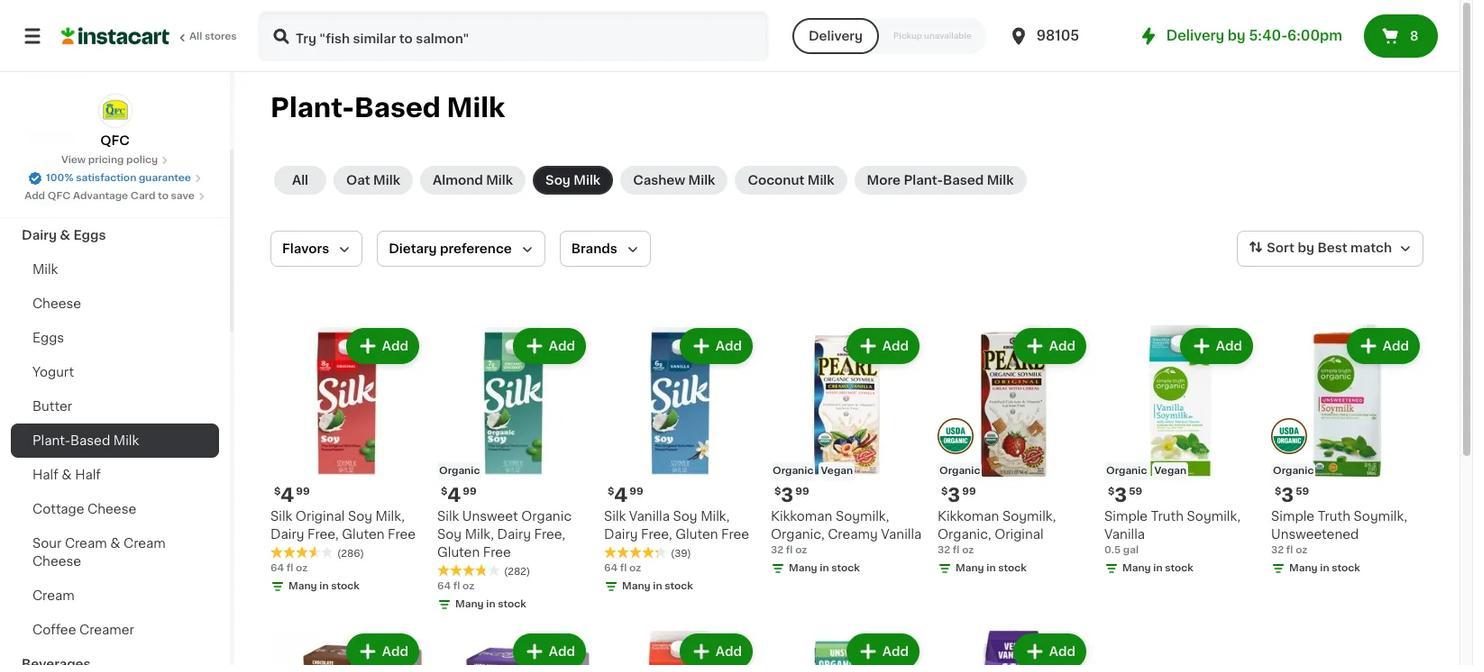 Task type: vqa. For each thing, say whether or not it's contained in the screenshot.
Organic Vegan related to Simple
yes



Task type: locate. For each thing, give the bounding box(es) containing it.
0 horizontal spatial plant-
[[32, 435, 70, 447]]

vegan
[[821, 466, 853, 476], [1155, 466, 1187, 476]]

0 vertical spatial all
[[189, 32, 202, 41]]

silk inside silk original soy milk, dairy free, gluten free
[[271, 510, 292, 523]]

1 kikkoman from the left
[[771, 510, 833, 523]]

milk, inside silk vanilla soy milk, dairy free, gluten free
[[701, 510, 730, 523]]

plant- up all link
[[271, 95, 354, 121]]

99 for original
[[296, 487, 310, 497]]

1 horizontal spatial free,
[[534, 528, 566, 541]]

free for silk vanilla soy milk, dairy free, gluten free
[[721, 528, 749, 541]]

2 horizontal spatial 32
[[1271, 546, 1284, 555]]

1 vegan from the left
[[821, 466, 853, 476]]

sour
[[32, 537, 62, 550]]

original
[[296, 510, 345, 523], [995, 528, 1044, 541]]

vegan up "simple truth soymilk, vanilla 0.5 gal"
[[1155, 466, 1187, 476]]

0 horizontal spatial $ 3 59
[[1108, 486, 1143, 505]]

many in stock down the (286)
[[289, 582, 360, 592]]

1 vertical spatial original
[[995, 528, 1044, 541]]

$ up 0.5
[[1108, 487, 1115, 497]]

fl inside kikkoman soymilk, organic, original 32 fl oz
[[953, 546, 960, 555]]

4 up silk original soy milk, dairy free, gluten free
[[281, 486, 294, 505]]

& inside sour cream & cream cheese
[[110, 537, 120, 550]]

$ up kikkoman soymilk, organic, creamy vanilla 32 fl oz
[[775, 487, 781, 497]]

2 vertical spatial based
[[70, 435, 110, 447]]

3
[[781, 486, 794, 505], [948, 486, 961, 505], [1115, 486, 1127, 505], [1282, 486, 1294, 505]]

0 vertical spatial qfc
[[100, 134, 130, 147]]

gluten inside silk vanilla soy milk, dairy free, gluten free
[[676, 528, 718, 541]]

0 horizontal spatial plant-based milk
[[32, 435, 139, 447]]

cheese down milk link
[[32, 298, 81, 310]]

98105 button
[[1008, 11, 1116, 61]]

simple up gal
[[1105, 510, 1148, 523]]

$ for silk vanilla soy milk, dairy free, gluten free
[[608, 487, 614, 497]]

4
[[281, 486, 294, 505], [448, 486, 461, 505], [614, 486, 628, 505]]

by
[[1228, 29, 1246, 42], [1298, 242, 1315, 254]]

1 horizontal spatial 64
[[437, 582, 451, 592]]

4 soymilk, from the left
[[1354, 510, 1408, 523]]

silk for silk original soy milk, dairy free, gluten free
[[271, 510, 292, 523]]

organic right unsweet
[[521, 510, 572, 523]]

many in stock
[[789, 564, 860, 573], [956, 564, 1027, 573], [1123, 564, 1194, 573], [1289, 564, 1361, 573], [289, 582, 360, 592], [622, 582, 693, 592], [455, 600, 526, 610]]

simple truth soymilk, vanilla 0.5 gal
[[1105, 510, 1241, 555]]

64 fl oz
[[271, 564, 308, 573], [604, 564, 641, 573], [437, 582, 475, 592]]

& down produce
[[60, 229, 70, 242]]

sour cream & cream cheese
[[32, 537, 166, 568]]

half up cottage
[[32, 469, 58, 482]]

2 horizontal spatial gluten
[[676, 528, 718, 541]]

2 $ 3 59 from the left
[[1275, 486, 1309, 505]]

0 horizontal spatial delivery
[[809, 30, 863, 42]]

milk link
[[11, 252, 219, 287]]

1 $ 4 99 from the left
[[274, 486, 310, 505]]

organic vegan up "simple truth soymilk, vanilla 0.5 gal"
[[1106, 466, 1187, 476]]

add qfc advantage card to save link
[[24, 189, 205, 204]]

1 horizontal spatial kikkoman
[[938, 510, 999, 523]]

0 vertical spatial original
[[296, 510, 345, 523]]

3 $ from the left
[[608, 487, 614, 497]]

4 3 from the left
[[1282, 486, 1294, 505]]

3 up unsweetened
[[1282, 486, 1294, 505]]

many in stock down kikkoman soymilk, organic, creamy vanilla 32 fl oz
[[789, 564, 860, 573]]

1 horizontal spatial gluten
[[437, 546, 480, 559]]

organic down item badge image
[[1273, 466, 1314, 476]]

delivery for delivery
[[809, 30, 863, 42]]

$ up silk original soy milk, dairy free, gluten free
[[274, 487, 281, 497]]

qfc down '100%'
[[48, 191, 71, 201]]

dairy & eggs link
[[11, 218, 219, 252]]

plant-
[[271, 95, 354, 121], [904, 174, 943, 187], [32, 435, 70, 447]]

organic up unsweet
[[439, 466, 480, 476]]

vanilla inside "simple truth soymilk, vanilla 0.5 gal"
[[1105, 528, 1145, 541]]

by right sort
[[1298, 242, 1315, 254]]

silk unsweet organic soy milk, dairy free, gluten free
[[437, 510, 572, 559]]

3 up kikkoman soymilk, organic, creamy vanilla 32 fl oz
[[781, 486, 794, 505]]

free, inside silk original soy milk, dairy free, gluten free
[[308, 528, 339, 541]]

1 horizontal spatial vanilla
[[881, 528, 922, 541]]

kikkoman inside kikkoman soymilk, organic, creamy vanilla 32 fl oz
[[771, 510, 833, 523]]

original inside silk original soy milk, dairy free, gluten free
[[296, 510, 345, 523]]

cheese down sour
[[32, 555, 81, 568]]

fl
[[786, 546, 793, 555], [953, 546, 960, 555], [1287, 546, 1293, 555], [287, 564, 293, 573], [620, 564, 627, 573], [453, 582, 460, 592]]

delivery inside "link"
[[1167, 29, 1225, 42]]

2 organic, from the left
[[938, 528, 992, 541]]

free inside silk original soy milk, dairy free, gluten free
[[388, 528, 416, 541]]

milk, inside silk original soy milk, dairy free, gluten free
[[376, 510, 405, 523]]

1 vertical spatial eggs
[[32, 332, 64, 344]]

silk inside silk unsweet organic soy milk, dairy free, gluten free
[[437, 510, 459, 523]]

kikkoman inside kikkoman soymilk, organic, original 32 fl oz
[[938, 510, 999, 523]]

many in stock down the (39)
[[622, 582, 693, 592]]

0 horizontal spatial all
[[189, 32, 202, 41]]

thanksgiving
[[22, 161, 108, 173]]

truth
[[1151, 510, 1184, 523], [1318, 510, 1351, 523]]

stock down the (39)
[[665, 582, 693, 592]]

soy milk
[[546, 174, 601, 187]]

$ 3 59 up gal
[[1108, 486, 1143, 505]]

0 horizontal spatial original
[[296, 510, 345, 523]]

$ 3 59 up unsweetened
[[1275, 486, 1309, 505]]

98105
[[1037, 29, 1080, 42]]

2 32 from the left
[[938, 546, 951, 555]]

unsweetened
[[1271, 528, 1359, 541]]

3 soymilk, from the left
[[1187, 510, 1241, 523]]

1 vertical spatial all
[[292, 174, 308, 187]]

1 32 from the left
[[771, 546, 784, 555]]

7 $ from the left
[[1275, 487, 1282, 497]]

free inside silk unsweet organic soy milk, dairy free, gluten free
[[483, 546, 511, 559]]

1 99 from the left
[[296, 487, 310, 497]]

1 horizontal spatial free
[[483, 546, 511, 559]]

2 horizontal spatial free,
[[641, 528, 672, 541]]

0 horizontal spatial by
[[1228, 29, 1246, 42]]

all stores link
[[61, 11, 238, 61]]

add button
[[348, 330, 417, 362], [515, 330, 584, 362], [681, 330, 751, 362], [848, 330, 918, 362], [1015, 330, 1085, 362], [1182, 330, 1252, 362], [1349, 330, 1418, 362], [348, 636, 417, 665], [515, 636, 584, 665], [681, 636, 751, 665], [848, 636, 918, 665], [1015, 636, 1085, 665]]

64 down silk vanilla soy milk, dairy free, gluten free
[[604, 564, 618, 573]]

2 99 from the left
[[463, 487, 477, 497]]

2 horizontal spatial 64
[[604, 564, 618, 573]]

0 vertical spatial plant-based milk
[[271, 95, 505, 121]]

1 horizontal spatial plant-
[[271, 95, 354, 121]]

0 horizontal spatial $ 4 99
[[274, 486, 310, 505]]

Search field
[[260, 13, 767, 60]]

based right more
[[943, 174, 984, 187]]

yogurt link
[[11, 355, 219, 390]]

3 $ 4 99 from the left
[[608, 486, 643, 505]]

coffee
[[32, 624, 76, 637]]

free, inside silk vanilla soy milk, dairy free, gluten free
[[641, 528, 672, 541]]

1 $ 3 99 from the left
[[775, 486, 809, 505]]

3 up kikkoman soymilk, organic, original 32 fl oz
[[948, 486, 961, 505]]

2 horizontal spatial based
[[943, 174, 984, 187]]

1 vertical spatial &
[[62, 469, 72, 482]]

0.5
[[1105, 546, 1121, 555]]

1 truth from the left
[[1151, 510, 1184, 523]]

& inside half & half link
[[62, 469, 72, 482]]

2 organic vegan from the left
[[1106, 466, 1187, 476]]

butter link
[[11, 390, 219, 424]]

59
[[1129, 487, 1143, 497], [1296, 487, 1309, 497]]

1 vertical spatial qfc
[[48, 191, 71, 201]]

organic, inside kikkoman soymilk, organic, original 32 fl oz
[[938, 528, 992, 541]]

silk vanilla soy milk, dairy free, gluten free
[[604, 510, 749, 541]]

plant-based milk
[[271, 95, 505, 121], [32, 435, 139, 447]]

$ 4 99 up silk vanilla soy milk, dairy free, gluten free
[[608, 486, 643, 505]]

soymilk,
[[836, 510, 890, 523], [1003, 510, 1056, 523], [1187, 510, 1241, 523], [1354, 510, 1408, 523]]

2 3 from the left
[[948, 486, 961, 505]]

2 silk from the left
[[437, 510, 459, 523]]

0 horizontal spatial qfc
[[48, 191, 71, 201]]

view
[[61, 155, 86, 165]]

based up oat milk 'link'
[[354, 95, 441, 121]]

$ 4 99 up unsweet
[[441, 486, 477, 505]]

0 horizontal spatial milk,
[[376, 510, 405, 523]]

service type group
[[793, 18, 986, 54]]

1 horizontal spatial by
[[1298, 242, 1315, 254]]

1 horizontal spatial 32
[[938, 546, 951, 555]]

qfc logo image
[[98, 94, 132, 128]]

more plant-based milk link
[[854, 166, 1027, 195]]

0 vertical spatial plant-
[[271, 95, 354, 121]]

organic up "simple truth soymilk, vanilla 0.5 gal"
[[1106, 466, 1147, 476]]

$ up silk unsweet organic soy milk, dairy free, gluten free
[[441, 487, 448, 497]]

$ 4 99
[[274, 486, 310, 505], [441, 486, 477, 505], [608, 486, 643, 505]]

64 fl oz down silk unsweet organic soy milk, dairy free, gluten free
[[437, 582, 475, 592]]

to
[[158, 191, 169, 201]]

4 for unsweet
[[448, 486, 461, 505]]

delivery by 5:40-6:00pm
[[1167, 29, 1343, 42]]

delivery inside button
[[809, 30, 863, 42]]

0 horizontal spatial 64 fl oz
[[271, 564, 308, 573]]

1 horizontal spatial organic vegan
[[1106, 466, 1187, 476]]

based
[[354, 95, 441, 121], [943, 174, 984, 187], [70, 435, 110, 447]]

0 vertical spatial by
[[1228, 29, 1246, 42]]

99 up kikkoman soymilk, organic, original 32 fl oz
[[962, 487, 976, 497]]

delivery
[[1167, 29, 1225, 42], [809, 30, 863, 42]]

2 4 from the left
[[448, 486, 461, 505]]

2 kikkoman from the left
[[938, 510, 999, 523]]

gluten down unsweet
[[437, 546, 480, 559]]

free, for silk vanilla soy milk, dairy free, gluten free
[[641, 528, 672, 541]]

6 $ from the left
[[1108, 487, 1115, 497]]

milk
[[447, 95, 505, 121], [373, 174, 400, 187], [486, 174, 513, 187], [574, 174, 601, 187], [688, 174, 715, 187], [808, 174, 835, 187], [987, 174, 1014, 187], [32, 263, 58, 276], [113, 435, 139, 447]]

0 horizontal spatial truth
[[1151, 510, 1184, 523]]

by for sort
[[1298, 242, 1315, 254]]

$ 4 99 for vanilla
[[608, 486, 643, 505]]

truth inside "simple truth soymilk, unsweetened 32 fl oz"
[[1318, 510, 1351, 523]]

1 horizontal spatial delivery
[[1167, 29, 1225, 42]]

gluten inside silk original soy milk, dairy free, gluten free
[[342, 528, 385, 541]]

organic, inside kikkoman soymilk, organic, creamy vanilla 32 fl oz
[[771, 528, 825, 541]]

1 4 from the left
[[281, 486, 294, 505]]

1 horizontal spatial based
[[354, 95, 441, 121]]

$ 3 99
[[775, 486, 809, 505], [941, 486, 976, 505]]

0 horizontal spatial based
[[70, 435, 110, 447]]

oz inside kikkoman soymilk, organic, original 32 fl oz
[[962, 546, 974, 555]]

3 99 from the left
[[630, 487, 643, 497]]

milk inside 'link'
[[373, 174, 400, 187]]

soy inside silk unsweet organic soy milk, dairy free, gluten free
[[437, 528, 462, 541]]

1 horizontal spatial all
[[292, 174, 308, 187]]

&
[[60, 229, 70, 242], [62, 469, 72, 482], [110, 537, 120, 550]]

1 horizontal spatial plant-based milk
[[271, 95, 505, 121]]

5 $ from the left
[[941, 487, 948, 497]]

all for all
[[292, 174, 308, 187]]

plant-based milk up oat milk 'link'
[[271, 95, 505, 121]]

2 truth from the left
[[1318, 510, 1351, 523]]

instacart logo image
[[61, 25, 170, 47]]

1 $ 3 59 from the left
[[1108, 486, 1143, 505]]

3 4 from the left
[[614, 486, 628, 505]]

many in stock down kikkoman soymilk, organic, original 32 fl oz
[[956, 564, 1027, 573]]

64 fl oz down silk vanilla soy milk, dairy free, gluten free
[[604, 564, 641, 573]]

free
[[388, 528, 416, 541], [721, 528, 749, 541], [483, 546, 511, 559]]

organic, for kikkoman soymilk, organic, creamy vanilla
[[771, 528, 825, 541]]

3 3 from the left
[[1115, 486, 1127, 505]]

soy
[[546, 174, 571, 187], [348, 510, 372, 523], [673, 510, 698, 523], [437, 528, 462, 541]]

plant- right more
[[904, 174, 943, 187]]

$ 3 59 for simple truth soymilk, unsweetened
[[1275, 486, 1309, 505]]

qfc
[[100, 134, 130, 147], [48, 191, 71, 201]]

milk, inside silk unsweet organic soy milk, dairy free, gluten free
[[465, 528, 494, 541]]

None search field
[[258, 11, 769, 61]]

4 $ from the left
[[775, 487, 781, 497]]

0 horizontal spatial silk
[[271, 510, 292, 523]]

sort by
[[1267, 242, 1315, 254]]

in down silk unsweet organic soy milk, dairy free, gluten free
[[486, 600, 496, 610]]

3 for kikkoman soymilk, organic, creamy vanilla
[[781, 486, 794, 505]]

by inside delivery by 5:40-6:00pm "link"
[[1228, 29, 1246, 42]]

stock
[[832, 564, 860, 573], [998, 564, 1027, 573], [1165, 564, 1194, 573], [1332, 564, 1361, 573], [331, 582, 360, 592], [665, 582, 693, 592], [498, 600, 526, 610]]

truth inside "simple truth soymilk, vanilla 0.5 gal"
[[1151, 510, 1184, 523]]

silk inside silk vanilla soy milk, dairy free, gluten free
[[604, 510, 626, 523]]

in down kikkoman soymilk, organic, creamy vanilla 32 fl oz
[[820, 564, 829, 573]]

0 horizontal spatial simple
[[1105, 510, 1148, 523]]

& down cottage cheese link
[[110, 537, 120, 550]]

gal
[[1123, 546, 1139, 555]]

99 up unsweet
[[463, 487, 477, 497]]

more plant-based milk
[[867, 174, 1014, 187]]

2 horizontal spatial 64 fl oz
[[604, 564, 641, 573]]

simple for simple truth soymilk, unsweetened
[[1271, 510, 1315, 523]]

truth for vanilla
[[1151, 510, 1184, 523]]

cottage cheese
[[32, 503, 136, 516]]

$ 3 99 up kikkoman soymilk, organic, creamy vanilla 32 fl oz
[[775, 486, 809, 505]]

fl inside kikkoman soymilk, organic, creamy vanilla 32 fl oz
[[786, 546, 793, 555]]

2 $ from the left
[[441, 487, 448, 497]]

2 free, from the left
[[534, 528, 566, 541]]

2 $ 4 99 from the left
[[441, 486, 477, 505]]

3 32 from the left
[[1271, 546, 1284, 555]]

flavors button
[[271, 231, 363, 267]]

1 horizontal spatial organic,
[[938, 528, 992, 541]]

1 vertical spatial based
[[943, 174, 984, 187]]

free,
[[308, 528, 339, 541], [534, 528, 566, 541], [641, 528, 672, 541]]

cream
[[65, 537, 107, 550], [124, 537, 166, 550], [32, 590, 75, 602]]

$ 4 99 for unsweet
[[441, 486, 477, 505]]

0 horizontal spatial 4
[[281, 486, 294, 505]]

kikkoman down item badge icon
[[938, 510, 999, 523]]

silk for silk vanilla soy milk, dairy free, gluten free
[[604, 510, 626, 523]]

oz
[[795, 546, 807, 555], [962, 546, 974, 555], [1296, 546, 1308, 555], [296, 564, 308, 573], [629, 564, 641, 573], [463, 582, 475, 592]]

many down silk unsweet organic soy milk, dairy free, gluten free
[[455, 600, 484, 610]]

3 free, from the left
[[641, 528, 672, 541]]

many down unsweetened
[[1289, 564, 1318, 573]]

2 vegan from the left
[[1155, 466, 1187, 476]]

1 horizontal spatial 4
[[448, 486, 461, 505]]

2 horizontal spatial $ 4 99
[[608, 486, 643, 505]]

0 horizontal spatial vanilla
[[629, 510, 670, 523]]

1 vertical spatial plant-
[[904, 174, 943, 187]]

1 soymilk, from the left
[[836, 510, 890, 523]]

64 for silk vanilla soy milk, dairy free, gluten free
[[604, 564, 618, 573]]

2 59 from the left
[[1296, 487, 1309, 497]]

0 horizontal spatial free
[[388, 528, 416, 541]]

kikkoman for original
[[938, 510, 999, 523]]

& up cottage
[[62, 469, 72, 482]]

0 vertical spatial &
[[60, 229, 70, 242]]

0 horizontal spatial 59
[[1129, 487, 1143, 497]]

0 horizontal spatial 64
[[271, 564, 284, 573]]

truth for unsweetened
[[1318, 510, 1351, 523]]

1 organic vegan from the left
[[773, 466, 853, 476]]

many
[[789, 564, 818, 573], [956, 564, 984, 573], [1123, 564, 1151, 573], [1289, 564, 1318, 573], [289, 582, 317, 592], [622, 582, 651, 592], [455, 600, 484, 610]]

1 organic, from the left
[[771, 528, 825, 541]]

0 horizontal spatial vegan
[[821, 466, 853, 476]]

0 horizontal spatial kikkoman
[[771, 510, 833, 523]]

99 up kikkoman soymilk, organic, creamy vanilla 32 fl oz
[[796, 487, 809, 497]]

simple
[[1105, 510, 1148, 523], [1271, 510, 1315, 523]]

0 horizontal spatial $ 3 99
[[775, 486, 809, 505]]

2 vertical spatial &
[[110, 537, 120, 550]]

3 for simple truth soymilk, vanilla
[[1115, 486, 1127, 505]]

milk, for silk original soy milk, dairy free, gluten free
[[376, 510, 405, 523]]

$ 4 99 up silk original soy milk, dairy free, gluten free
[[274, 486, 310, 505]]

& inside dairy & eggs link
[[60, 229, 70, 242]]

59 for simple truth soymilk, vanilla
[[1129, 487, 1143, 497]]

in down silk vanilla soy milk, dairy free, gluten free
[[653, 582, 662, 592]]

satisfaction
[[76, 173, 136, 183]]

qfc inside add qfc advantage card to save link
[[48, 191, 71, 201]]

organic vegan
[[773, 466, 853, 476], [1106, 466, 1187, 476]]

1 horizontal spatial 59
[[1296, 487, 1309, 497]]

simple inside "simple truth soymilk, vanilla 0.5 gal"
[[1105, 510, 1148, 523]]

in down kikkoman soymilk, organic, original 32 fl oz
[[987, 564, 996, 573]]

qfc up view pricing policy link
[[100, 134, 130, 147]]

2 horizontal spatial milk,
[[701, 510, 730, 523]]

organic vegan up kikkoman soymilk, organic, creamy vanilla 32 fl oz
[[773, 466, 853, 476]]

eggs up yogurt at the bottom
[[32, 332, 64, 344]]

$ down item badge icon
[[941, 487, 948, 497]]

1 horizontal spatial 64 fl oz
[[437, 582, 475, 592]]

brands button
[[560, 231, 651, 267]]

0 horizontal spatial eggs
[[32, 332, 64, 344]]

0 vertical spatial eggs
[[73, 229, 106, 242]]

32 for kikkoman soymilk, organic, original
[[938, 546, 951, 555]]

silk
[[271, 510, 292, 523], [437, 510, 459, 523], [604, 510, 626, 523]]

in
[[820, 564, 829, 573], [987, 564, 996, 573], [1154, 564, 1163, 573], [1320, 564, 1330, 573], [320, 582, 329, 592], [653, 582, 662, 592], [486, 600, 496, 610]]

1 simple from the left
[[1105, 510, 1148, 523]]

0 horizontal spatial 32
[[771, 546, 784, 555]]

dietary preference
[[389, 243, 512, 255]]

stock down the (286)
[[331, 582, 360, 592]]

many in stock down gal
[[1123, 564, 1194, 573]]

1 59 from the left
[[1129, 487, 1143, 497]]

2 horizontal spatial 4
[[614, 486, 628, 505]]

64 fl oz down silk original soy milk, dairy free, gluten free
[[271, 564, 308, 573]]

coconut milk
[[748, 174, 835, 187]]

1 half from the left
[[32, 469, 58, 482]]

$ 3 59 for simple truth soymilk, vanilla
[[1108, 486, 1143, 505]]

qfc inside qfc link
[[100, 134, 130, 147]]

59 up unsweetened
[[1296, 487, 1309, 497]]

by left 5:40-
[[1228, 29, 1246, 42]]

1 horizontal spatial $ 3 99
[[941, 486, 976, 505]]

oat
[[346, 174, 370, 187]]

kikkoman up creamy
[[771, 510, 833, 523]]

$ for kikkoman soymilk, organic, creamy vanilla
[[775, 487, 781, 497]]

$ up silk vanilla soy milk, dairy free, gluten free
[[608, 487, 614, 497]]

$ 4 99 for original
[[274, 486, 310, 505]]

based up half & half
[[70, 435, 110, 447]]

1 horizontal spatial vegan
[[1155, 466, 1187, 476]]

2 horizontal spatial free
[[721, 528, 749, 541]]

stock down (282)
[[498, 600, 526, 610]]

delivery for delivery by 5:40-6:00pm
[[1167, 29, 1225, 42]]

0 horizontal spatial gluten
[[342, 528, 385, 541]]

$ 3 99 up kikkoman soymilk, organic, original 32 fl oz
[[941, 486, 976, 505]]

milk, for silk vanilla soy milk, dairy free, gluten free
[[701, 510, 730, 523]]

& for dairy
[[60, 229, 70, 242]]

gluten
[[342, 528, 385, 541], [676, 528, 718, 541], [437, 546, 480, 559]]

1 horizontal spatial half
[[75, 469, 101, 482]]

cottage cheese link
[[11, 492, 219, 527]]

gluten for original
[[342, 528, 385, 541]]

cheese
[[32, 298, 81, 310], [88, 503, 136, 516], [32, 555, 81, 568]]

simple inside "simple truth soymilk, unsweetened 32 fl oz"
[[1271, 510, 1315, 523]]

$ up unsweetened
[[1275, 487, 1282, 497]]

0 horizontal spatial organic vegan
[[773, 466, 853, 476]]

fl inside "simple truth soymilk, unsweetened 32 fl oz"
[[1287, 546, 1293, 555]]

half up cottage cheese
[[75, 469, 101, 482]]

2 soymilk, from the left
[[1003, 510, 1056, 523]]

yogurt
[[32, 366, 74, 379]]

0 horizontal spatial half
[[32, 469, 58, 482]]

2 half from the left
[[75, 469, 101, 482]]

1 horizontal spatial $ 3 59
[[1275, 486, 1309, 505]]

2 $ 3 99 from the left
[[941, 486, 976, 505]]

by inside best match sort by field
[[1298, 242, 1315, 254]]

5 99 from the left
[[962, 487, 976, 497]]

gluten up the (286)
[[342, 528, 385, 541]]

2 simple from the left
[[1271, 510, 1315, 523]]

eggs down advantage at left top
[[73, 229, 106, 242]]

1 horizontal spatial $ 4 99
[[441, 486, 477, 505]]

gluten up the (39)
[[676, 528, 718, 541]]

64 down silk original soy milk, dairy free, gluten free
[[271, 564, 284, 573]]

$ 3 59
[[1108, 486, 1143, 505], [1275, 486, 1309, 505]]

1 horizontal spatial original
[[995, 528, 1044, 541]]

4 up silk unsweet organic soy milk, dairy free, gluten free
[[448, 486, 461, 505]]

1 free, from the left
[[308, 528, 339, 541]]

product group
[[271, 325, 423, 598], [437, 325, 590, 616], [604, 325, 757, 598], [771, 325, 923, 580], [938, 325, 1090, 580], [1105, 325, 1257, 580], [1271, 325, 1424, 580], [271, 630, 423, 665], [437, 630, 590, 665], [604, 630, 757, 665], [771, 630, 923, 665], [938, 630, 1090, 665]]

$ for silk original soy milk, dairy free, gluten free
[[274, 487, 281, 497]]

based inside plant-based milk link
[[70, 435, 110, 447]]

plant-based milk up half & half
[[32, 435, 139, 447]]

simple up unsweetened
[[1271, 510, 1315, 523]]

99 up silk original soy milk, dairy free, gluten free
[[296, 487, 310, 497]]

vegan for truth
[[1155, 466, 1187, 476]]

32 inside kikkoman soymilk, organic, original 32 fl oz
[[938, 546, 951, 555]]

2 vertical spatial cheese
[[32, 555, 81, 568]]

1 horizontal spatial qfc
[[100, 134, 130, 147]]

32 inside "simple truth soymilk, unsweetened 32 fl oz"
[[1271, 546, 1284, 555]]

3 for kikkoman soymilk, organic, original
[[948, 486, 961, 505]]

4 up silk vanilla soy milk, dairy free, gluten free
[[614, 486, 628, 505]]

3 silk from the left
[[604, 510, 626, 523]]

1 horizontal spatial simple
[[1271, 510, 1315, 523]]

2 horizontal spatial silk
[[604, 510, 626, 523]]

free inside silk vanilla soy milk, dairy free, gluten free
[[721, 528, 749, 541]]

organic
[[439, 466, 480, 476], [773, 466, 814, 476], [940, 466, 981, 476], [1106, 466, 1147, 476], [1273, 466, 1314, 476], [521, 510, 572, 523]]

cheese down half & half link
[[88, 503, 136, 516]]

1 vertical spatial by
[[1298, 242, 1315, 254]]

1 silk from the left
[[271, 510, 292, 523]]

0 horizontal spatial free,
[[308, 528, 339, 541]]

1 horizontal spatial milk,
[[465, 528, 494, 541]]

64 for silk unsweet organic soy milk, dairy free, gluten free
[[437, 582, 451, 592]]

2 horizontal spatial vanilla
[[1105, 528, 1145, 541]]

1 horizontal spatial eggs
[[73, 229, 106, 242]]

99 up silk vanilla soy milk, dairy free, gluten free
[[630, 487, 643, 497]]

vegan up kikkoman soymilk, organic, creamy vanilla 32 fl oz
[[821, 466, 853, 476]]

0 horizontal spatial organic,
[[771, 528, 825, 541]]

silk for silk unsweet organic soy milk, dairy free, gluten free
[[437, 510, 459, 523]]

1 $ from the left
[[274, 487, 281, 497]]

1 horizontal spatial silk
[[437, 510, 459, 523]]

based inside more plant-based milk link
[[943, 174, 984, 187]]

1 horizontal spatial truth
[[1318, 510, 1351, 523]]

soymilk, inside kikkoman soymilk, organic, original 32 fl oz
[[1003, 510, 1056, 523]]

59 up "simple truth soymilk, vanilla 0.5 gal"
[[1129, 487, 1143, 497]]

3 up 0.5
[[1115, 486, 1127, 505]]

plant- down butter
[[32, 435, 70, 447]]

1 3 from the left
[[781, 486, 794, 505]]

dairy inside silk vanilla soy milk, dairy free, gluten free
[[604, 528, 638, 541]]



Task type: describe. For each thing, give the bounding box(es) containing it.
2 vertical spatial plant-
[[32, 435, 70, 447]]

dairy inside silk unsweet organic soy milk, dairy free, gluten free
[[497, 528, 531, 541]]

free, inside silk unsweet organic soy milk, dairy free, gluten free
[[534, 528, 566, 541]]

sort
[[1267, 242, 1295, 254]]

cottage
[[32, 503, 84, 516]]

all for all stores
[[189, 32, 202, 41]]

gluten for vanilla
[[676, 528, 718, 541]]

kikkoman soymilk, organic, creamy vanilla 32 fl oz
[[771, 510, 922, 555]]

stores
[[205, 32, 237, 41]]

many down kikkoman soymilk, organic, creamy vanilla 32 fl oz
[[789, 564, 818, 573]]

organic vegan for simple
[[1106, 466, 1187, 476]]

half & half link
[[11, 458, 219, 492]]

best match
[[1318, 242, 1392, 254]]

3 for simple truth soymilk, unsweetened
[[1282, 486, 1294, 505]]

organic, for kikkoman soymilk, organic, original
[[938, 528, 992, 541]]

in down "simple truth soymilk, vanilla 0.5 gal"
[[1154, 564, 1163, 573]]

simple for simple truth soymilk, vanilla
[[1105, 510, 1148, 523]]

unsweet
[[462, 510, 518, 523]]

8
[[1410, 30, 1419, 42]]

cream link
[[11, 579, 219, 613]]

many down silk original soy milk, dairy free, gluten free
[[289, 582, 317, 592]]

cream down cottage cheese link
[[124, 537, 166, 550]]

$ for kikkoman soymilk, organic, original
[[941, 487, 948, 497]]

qfc link
[[98, 94, 132, 150]]

soymilk, inside "simple truth soymilk, vanilla 0.5 gal"
[[1187, 510, 1241, 523]]

64 for silk original soy milk, dairy free, gluten free
[[271, 564, 284, 573]]

many in stock down unsweetened
[[1289, 564, 1361, 573]]

coconut
[[748, 174, 805, 187]]

creamy
[[828, 528, 878, 541]]

(286)
[[337, 549, 364, 559]]

free for silk original soy milk, dairy free, gluten free
[[388, 528, 416, 541]]

by for delivery
[[1228, 29, 1246, 42]]

oat milk
[[346, 174, 400, 187]]

99 for vanilla
[[630, 487, 643, 497]]

thanksgiving link
[[11, 150, 219, 184]]

lists
[[50, 62, 82, 75]]

4 for original
[[281, 486, 294, 505]]

card
[[131, 191, 155, 201]]

oz inside "simple truth soymilk, unsweetened 32 fl oz"
[[1296, 546, 1308, 555]]

cashew
[[633, 174, 685, 187]]

cashew milk
[[633, 174, 715, 187]]

(39)
[[671, 549, 691, 559]]

recipes
[[22, 126, 75, 139]]

many down silk vanilla soy milk, dairy free, gluten free
[[622, 582, 651, 592]]

cashew milk link
[[621, 166, 728, 195]]

64 fl oz for silk vanilla soy milk, dairy free, gluten free
[[604, 564, 641, 573]]

59 for simple truth soymilk, unsweetened
[[1296, 487, 1309, 497]]

butter
[[32, 400, 72, 413]]

organic vegan for kikkoman
[[773, 466, 853, 476]]

$ for simple truth soymilk, unsweetened
[[1275, 487, 1282, 497]]

4 99 from the left
[[796, 487, 809, 497]]

original inside kikkoman soymilk, organic, original 32 fl oz
[[995, 528, 1044, 541]]

1 vertical spatial cheese
[[88, 503, 136, 516]]

in down silk original soy milk, dairy free, gluten free
[[320, 582, 329, 592]]

almond milk link
[[420, 166, 526, 195]]

kikkoman for creamy
[[771, 510, 833, 523]]

soymilk, inside kikkoman soymilk, organic, creamy vanilla 32 fl oz
[[836, 510, 890, 523]]

$ 3 99 for kikkoman soymilk, organic, original
[[941, 486, 976, 505]]

best
[[1318, 242, 1348, 254]]

cream up 'coffee'
[[32, 590, 75, 602]]

in down unsweetened
[[1320, 564, 1330, 573]]

many down kikkoman soymilk, organic, original 32 fl oz
[[956, 564, 984, 573]]

sour cream & cream cheese link
[[11, 527, 219, 579]]

stock down "simple truth soymilk, unsweetened 32 fl oz"
[[1332, 564, 1361, 573]]

half & half
[[32, 469, 101, 482]]

vanilla inside silk vanilla soy milk, dairy free, gluten free
[[629, 510, 670, 523]]

soy inside silk vanilla soy milk, dairy free, gluten free
[[673, 510, 698, 523]]

recipes link
[[11, 115, 219, 150]]

coffee creamer
[[32, 624, 134, 637]]

organic down item badge icon
[[940, 466, 981, 476]]

32 inside kikkoman soymilk, organic, creamy vanilla 32 fl oz
[[771, 546, 784, 555]]

many in stock down (282)
[[455, 600, 526, 610]]

vanilla inside kikkoman soymilk, organic, creamy vanilla 32 fl oz
[[881, 528, 922, 541]]

view pricing policy link
[[61, 153, 169, 168]]

creamer
[[79, 624, 134, 637]]

dietary preference button
[[377, 231, 545, 267]]

eggs inside dairy & eggs link
[[73, 229, 106, 242]]

organic inside silk unsweet organic soy milk, dairy free, gluten free
[[521, 510, 572, 523]]

almond
[[433, 174, 483, 187]]

5:40-
[[1249, 29, 1288, 42]]

cheese inside sour cream & cream cheese
[[32, 555, 81, 568]]

save
[[171, 191, 195, 201]]

6:00pm
[[1288, 29, 1343, 42]]

4 for vanilla
[[614, 486, 628, 505]]

soy inside silk original soy milk, dairy free, gluten free
[[348, 510, 372, 523]]

lists link
[[11, 50, 219, 87]]

100% satisfaction guarantee button
[[28, 168, 202, 186]]

organic up kikkoman soymilk, organic, creamy vanilla 32 fl oz
[[773, 466, 814, 476]]

coffee creamer link
[[11, 613, 219, 647]]

all link
[[274, 166, 326, 195]]

0 vertical spatial based
[[354, 95, 441, 121]]

eggs inside eggs link
[[32, 332, 64, 344]]

64 fl oz for silk unsweet organic soy milk, dairy free, gluten free
[[437, 582, 475, 592]]

delivery button
[[793, 18, 879, 54]]

plant-based milk link
[[11, 424, 219, 458]]

simple truth soymilk, unsweetened 32 fl oz
[[1271, 510, 1408, 555]]

kikkoman soymilk, organic, original 32 fl oz
[[938, 510, 1056, 555]]

oat milk link
[[334, 166, 413, 195]]

free, for silk original soy milk, dairy free, gluten free
[[308, 528, 339, 541]]

more
[[867, 174, 901, 187]]

99 for unsweet
[[463, 487, 477, 497]]

silk original soy milk, dairy free, gluten free
[[271, 510, 416, 541]]

stock down creamy
[[832, 564, 860, 573]]

$ for silk unsweet organic soy milk, dairy free, gluten free
[[441, 487, 448, 497]]

produce link
[[11, 184, 219, 218]]

8 button
[[1364, 14, 1438, 58]]

dairy inside silk original soy milk, dairy free, gluten free
[[271, 528, 304, 541]]

produce
[[22, 195, 77, 207]]

oz inside kikkoman soymilk, organic, creamy vanilla 32 fl oz
[[795, 546, 807, 555]]

100% satisfaction guarantee
[[46, 173, 191, 183]]

cheese link
[[11, 287, 219, 321]]

flavors
[[282, 243, 329, 255]]

preference
[[440, 243, 512, 255]]

coconut milk link
[[735, 166, 847, 195]]

advantage
[[73, 191, 128, 201]]

vegan for soymilk,
[[821, 466, 853, 476]]

1 vertical spatial plant-based milk
[[32, 435, 139, 447]]

dietary
[[389, 243, 437, 255]]

almond milk
[[433, 174, 513, 187]]

soymilk, inside "simple truth soymilk, unsweetened 32 fl oz"
[[1354, 510, 1408, 523]]

Best match Sort by field
[[1237, 231, 1424, 267]]

guarantee
[[139, 173, 191, 183]]

dairy & eggs
[[22, 229, 106, 242]]

cream down cottage cheese
[[65, 537, 107, 550]]

(282)
[[504, 567, 530, 577]]

2 horizontal spatial plant-
[[904, 174, 943, 187]]

stock down "simple truth soymilk, vanilla 0.5 gal"
[[1165, 564, 1194, 573]]

gluten inside silk unsweet organic soy milk, dairy free, gluten free
[[437, 546, 480, 559]]

policy
[[126, 155, 158, 165]]

brands
[[571, 243, 617, 255]]

item badge image
[[1271, 418, 1308, 454]]

32 for simple truth soymilk, unsweetened
[[1271, 546, 1284, 555]]

soy milk link
[[533, 166, 613, 195]]

many down gal
[[1123, 564, 1151, 573]]

0 vertical spatial cheese
[[32, 298, 81, 310]]

item badge image
[[938, 418, 974, 454]]

match
[[1351, 242, 1392, 254]]

& for half
[[62, 469, 72, 482]]

view pricing policy
[[61, 155, 158, 165]]

$ for simple truth soymilk, vanilla
[[1108, 487, 1115, 497]]

dairy inside dairy & eggs link
[[22, 229, 57, 242]]

eggs link
[[11, 321, 219, 355]]

add qfc advantage card to save
[[24, 191, 195, 201]]

100%
[[46, 173, 73, 183]]

$ 3 99 for kikkoman soymilk, organic, creamy vanilla
[[775, 486, 809, 505]]

stock down kikkoman soymilk, organic, original 32 fl oz
[[998, 564, 1027, 573]]

all stores
[[189, 32, 237, 41]]

64 fl oz for silk original soy milk, dairy free, gluten free
[[271, 564, 308, 573]]



